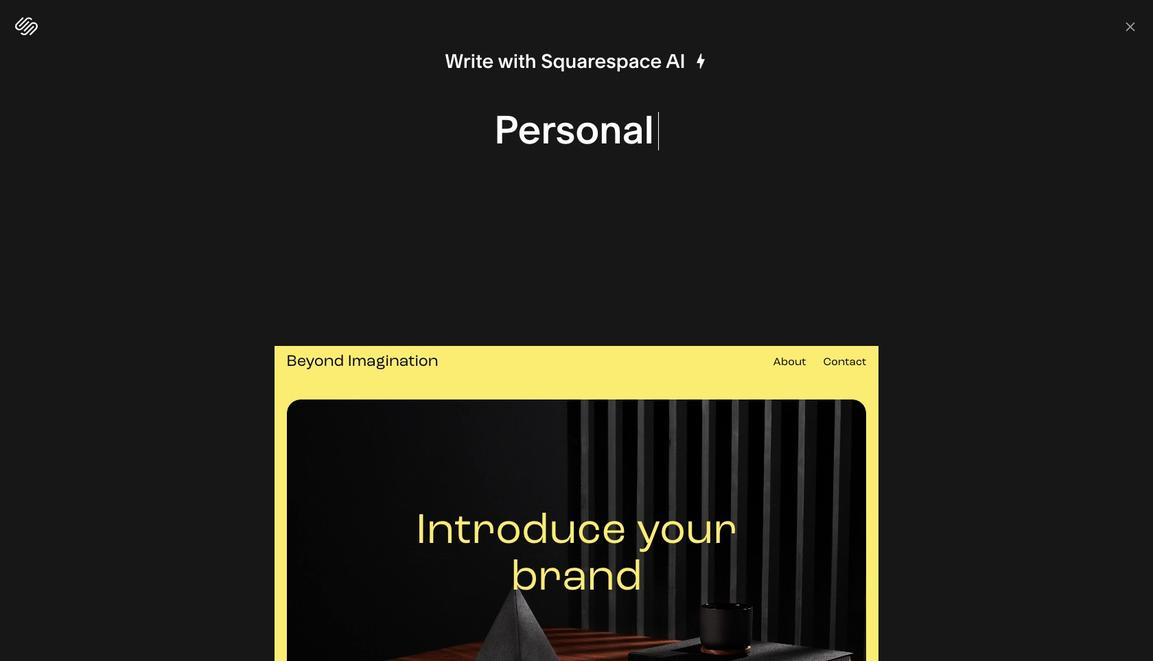 Task type: describe. For each thing, give the bounding box(es) containing it.
squarespace
[[541, 49, 662, 73]]

with
[[498, 49, 537, 73]]

personal
[[495, 106, 655, 153]]

ai
[[666, 49, 686, 73]]

write
[[445, 49, 494, 73]]



Task type: locate. For each thing, give the bounding box(es) containing it.
write with squarespace ai
[[445, 49, 686, 73]]



Task type: vqa. For each thing, say whether or not it's contained in the screenshot.
Developer Tools "link"
no



